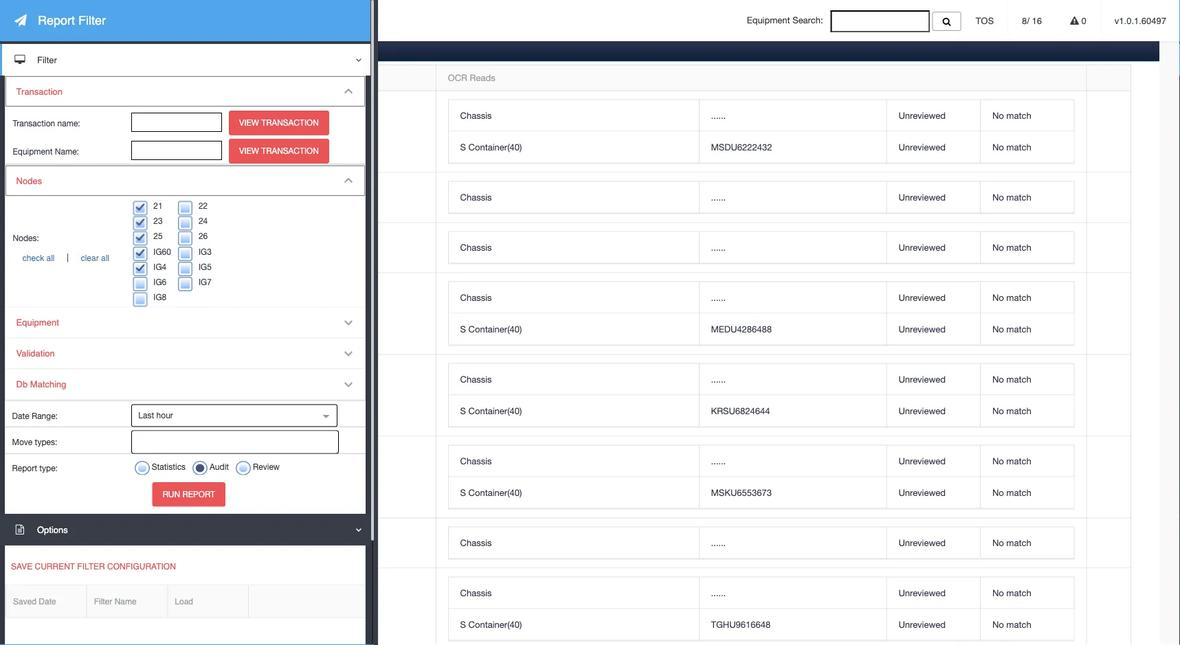 Task type: describe. For each thing, give the bounding box(es) containing it.
saved date
[[13, 597, 56, 607]]

report filter
[[38, 13, 106, 28]]

unreviewed for 10th "no match" cell
[[899, 488, 946, 498]]

match for 5th "no match" cell from the bottom of the page the unreviewed cell
[[1007, 456, 1032, 467]]

ig3 for 21
[[260, 308, 274, 319]]

audit
[[210, 462, 229, 472]]

13 no match cell from the top
[[981, 610, 1074, 641]]

options
[[37, 525, 68, 535]]

s for 25
[[460, 142, 466, 152]]

23 cell
[[248, 173, 321, 223]]

transaction up equipment name:
[[13, 118, 55, 128]]

13:24:31
[[107, 250, 142, 260]]

16 for ap20231016001775 2023-10-16 13:24:31
[[95, 250, 105, 260]]

ap20231016001773
[[58, 531, 139, 542]]

match for 10th "no match" cell the unreviewed cell
[[1007, 488, 1032, 498]]

5 no match cell from the top
[[981, 282, 1074, 314]]

10- for 13:24:54
[[82, 133, 95, 144]]

ap20231016001775
[[58, 235, 139, 246]]

ap20231016001776 2023-10-16 13:24:54
[[58, 119, 142, 144]]

bars image
[[57, 14, 67, 26]]

view transaction for equipment name:
[[239, 146, 319, 156]]

|
[[65, 253, 71, 262]]

5 s container(40) from the top
[[460, 620, 522, 630]]

...... cell for chassis cell associated with 5th "no match" cell's the unreviewed cell
[[699, 282, 887, 314]]

s for 21
[[460, 406, 466, 416]]

last
[[138, 411, 154, 421]]

node
[[260, 72, 282, 83]]

ig60
[[154, 247, 171, 256]]

medu4286488
[[711, 324, 772, 335]]

...... for 5th "no match" cell
[[711, 292, 726, 303]]

krsu6824644
[[711, 406, 770, 416]]

5 container(40) from the top
[[469, 620, 522, 630]]

2 vertical spatial equipment
[[16, 317, 59, 328]]

no for tenth "no match" cell from the bottom
[[993, 242, 1004, 253]]

equipment name:
[[13, 146, 79, 156]]

10- for 13:23:58
[[82, 545, 95, 556]]

container(40) for 25
[[469, 142, 522, 152]]

clear all
[[81, 254, 109, 263]]

unreviewed for tenth "no match" cell from the bottom
[[899, 242, 946, 253]]

statistics
[[152, 462, 186, 472]]

16 for ap20231016001774 2023-10-16 13:24:16
[[95, 316, 105, 326]]

chassis for third "no match" cell from the top
[[460, 192, 492, 202]]

13:24:16
[[107, 316, 142, 326]]

cell containing ap20231016001777
[[47, 173, 248, 223]]

exit for 26
[[334, 538, 352, 549]]

13:23:56
[[107, 397, 142, 408]]

msdu6222432
[[711, 142, 772, 152]]

types:
[[35, 438, 57, 447]]

tghu9616648
[[711, 620, 771, 630]]

13:24:54
[[107, 133, 142, 144]]

load
[[175, 597, 193, 607]]

saved
[[13, 597, 36, 607]]

7 no match cell from the top
[[981, 364, 1074, 396]]

13:25:03
[[107, 199, 142, 210]]

ap20231016001777
[[58, 185, 139, 196]]

chassis cell for 11th "no match" cell's the unreviewed cell
[[449, 528, 699, 559]]

3 no match cell from the top
[[981, 182, 1074, 213]]

report filter link
[[0, 0, 371, 41]]

ap20231016001771
[[58, 465, 139, 476]]

row containing transaction
[[47, 65, 1131, 91]]

last hour
[[138, 411, 173, 421]]

ig5
[[199, 262, 212, 272]]

2023- for 2023-10-16 13:25:03
[[58, 199, 82, 210]]

run
[[163, 490, 180, 499]]

search:
[[793, 15, 823, 26]]

all for check all
[[46, 254, 55, 263]]

4 no match cell from the top
[[981, 232, 1074, 264]]

...... for tenth "no match" cell from the bottom
[[711, 242, 726, 253]]

validation link
[[6, 338, 365, 369]]

8 no match cell from the top
[[981, 396, 1074, 427]]

no for 5th "no match" cell from the bottom of the page
[[993, 456, 1004, 467]]

row inside report filter navigation
[[6, 586, 365, 618]]

no match for 13th "no match" cell from the bottom of the page
[[993, 110, 1032, 121]]

nodes menu item
[[6, 166, 365, 308]]

review
[[253, 462, 280, 472]]

cell containing ap20231016001772
[[47, 355, 248, 437]]

no match for 5th "no match" cell from the bottom of the page
[[993, 456, 1032, 467]]

msku6553673 cell
[[699, 478, 887, 509]]

entry
[[334, 308, 362, 319]]

...... for 7th "no match" cell from the bottom of the page
[[711, 374, 726, 385]]

tab list containing transaction
[[46, 38, 1160, 646]]

match for eighth "no match" cell from the bottom the unreviewed cell
[[1007, 324, 1032, 335]]

run report button
[[152, 483, 225, 507]]

unreviewed cell for 13th "no match" cell from the bottom of the page
[[887, 100, 981, 132]]

exit cell for 23
[[321, 173, 436, 223]]

ap20231016001773 2023-10-16 13:23:58
[[58, 531, 142, 556]]

exit for 21
[[334, 390, 352, 401]]

...... cell for the unreviewed cell associated with 13th "no match" cell from the bottom of the page's chassis cell
[[699, 100, 887, 132]]

ap20231016001770
[[58, 597, 139, 608]]

chassis for 7th "no match" cell from the bottom of the page
[[460, 374, 492, 385]]

no for 5th "no match" cell
[[993, 292, 1004, 303]]

move type
[[334, 72, 377, 83]]

name:
[[55, 146, 79, 156]]

ocr reads
[[448, 72, 496, 83]]

container(40) for 21
[[469, 406, 522, 416]]

chassis cell for 5th "no match" cell from the bottom of the page the unreviewed cell
[[449, 446, 699, 478]]

tos button
[[962, 0, 1008, 41]]

report type:
[[12, 463, 58, 473]]

no for 12th "no match" cell from the bottom of the page
[[993, 142, 1004, 152]]

ap20231016001770 2023-10-16 13:23:30
[[58, 597, 142, 622]]

9 no match cell from the top
[[981, 446, 1074, 478]]

8/ 16
[[1022, 15, 1042, 26]]

ap20231016001772 2023-10-16 13:23:56
[[58, 383, 142, 408]]

chassis for 5th "no match" cell from the bottom of the page
[[460, 456, 492, 467]]

...... for 5th "no match" cell from the bottom of the page
[[711, 456, 726, 467]]

date range:
[[12, 411, 58, 421]]

unreviewed cell for 7th "no match" cell from the bottom of the page
[[887, 364, 981, 396]]

unreviewed cell for eighth "no match" cell from the bottom
[[887, 314, 981, 345]]

ig4
[[154, 262, 167, 272]]

transaction up the 23 cell
[[261, 146, 319, 156]]

0 vertical spatial date
[[12, 411, 29, 421]]

no for 13th "no match" cell from the bottom of the page
[[993, 110, 1004, 121]]

ig3 cell
[[248, 273, 321, 355]]

chassis cell for 5th "no match" cell's the unreviewed cell
[[449, 282, 699, 314]]

transaction link
[[6, 76, 365, 107]]

no match for 6th "no match" cell from the bottom
[[993, 406, 1032, 416]]

s container(40) cell for medu4286488
[[449, 314, 699, 345]]

2023- for 2023-10-16 13:24:54
[[58, 133, 82, 144]]

no match for 12th "no match" cell
[[993, 588, 1032, 599]]

db matching link
[[6, 369, 365, 400]]

2023- for 2023-10-16 13:24:16
[[58, 316, 82, 326]]

10 no match cell from the top
[[981, 478, 1074, 509]]

s container(40) cell for tghu9616648
[[449, 610, 699, 641]]

filter name link
[[87, 586, 167, 618]]

s container(40) cell for krsu6824644
[[449, 396, 699, 427]]

krsu6824644 cell
[[699, 396, 887, 427]]

21 cell
[[248, 355, 321, 437]]

search image
[[943, 17, 951, 26]]

unreviewed cell for 11th "no match" cell
[[887, 528, 981, 559]]

ap20231016001775 2023-10-16 13:24:31
[[58, 235, 142, 260]]

all for clear all
[[101, 254, 109, 263]]

chassis cell for the unreviewed cell associated with 13th "no match" cell from the bottom of the page
[[449, 100, 699, 132]]

nodes
[[16, 176, 42, 186]]

transaction menu item
[[6, 76, 365, 164]]

check all
[[23, 254, 55, 263]]

move types:
[[12, 438, 57, 447]]

name:
[[57, 118, 80, 128]]

equipment for search:
[[747, 15, 790, 26]]

validation
[[16, 348, 55, 359]]

range:
[[32, 411, 58, 421]]

unreviewed for 12th "no match" cell
[[899, 588, 946, 599]]

nodes link
[[6, 166, 365, 197]]

unreviewed for 13th "no match" cell from the bottom of the page
[[899, 110, 946, 121]]

10- for 13:23:30
[[82, 611, 95, 622]]

no match for eighth "no match" cell from the bottom
[[993, 324, 1032, 335]]

chassis for 13th "no match" cell from the bottom of the page
[[460, 110, 492, 121]]

filter for filter
[[37, 55, 57, 65]]

row group for ap20231016001772 2023-10-16 13:23:56
[[449, 364, 1074, 427]]

26 inside nodes menu item
[[199, 231, 208, 241]]

...... for 13th "no match" cell from the bottom of the page
[[711, 110, 726, 121]]

0
[[1079, 15, 1087, 26]]

load link
[[168, 586, 248, 618]]

match for 12th "no match" cell from the bottom of the page's the unreviewed cell
[[1007, 142, 1032, 152]]

10- for 13:24:31
[[82, 250, 95, 260]]

4 s from the top
[[460, 488, 466, 498]]

db
[[16, 379, 28, 390]]

26 inside cell
[[260, 538, 270, 549]]

4 s container(40) from the top
[[460, 488, 522, 498]]

1 no match cell from the top
[[981, 100, 1074, 132]]

4 container(40) from the top
[[469, 488, 522, 498]]

matching
[[30, 379, 66, 390]]

menu inside report filter navigation
[[5, 165, 366, 401]]

...... cell for chassis cell corresponding to the unreviewed cell for 12th "no match" cell
[[699, 578, 887, 610]]

no match for 10th "no match" cell
[[993, 488, 1032, 498]]

11 no match cell from the top
[[981, 528, 1074, 559]]

16 for ap20231016001777 2023-10-16 13:25:03
[[95, 199, 105, 210]]

report for report filter
[[38, 13, 75, 28]]

unreviewed for 5th "no match" cell
[[899, 292, 946, 303]]

...... cell for chassis cell corresponding to 7th "no match" cell from the bottom of the page's the unreviewed cell
[[699, 364, 887, 396]]

13:23:30
[[107, 611, 142, 622]]

options link
[[0, 514, 371, 546]]

row group for ap20231016001776 2023-10-16 13:24:54
[[449, 100, 1074, 163]]

equipment for name:
[[13, 146, 53, 156]]

ap20231016001777 2023-10-16 13:25:03
[[58, 185, 142, 210]]

unreviewed for 13th "no match" cell from the top
[[899, 620, 946, 630]]

exit for 23
[[334, 192, 352, 203]]

chassis for tenth "no match" cell from the bottom
[[460, 242, 492, 253]]

type:
[[39, 463, 58, 473]]

26 cell
[[248, 519, 321, 569]]

ig7
[[199, 277, 212, 287]]

2 tab from the left
[[95, 38, 157, 61]]

ap20231016001774 2023-10-16 13:24:16
[[58, 301, 142, 326]]



Task type: locate. For each thing, give the bounding box(es) containing it.
2023- for 2023-10-16 13:23:56
[[58, 397, 82, 408]]

filter inside filter link
[[37, 55, 57, 65]]

row group
[[47, 91, 1131, 646], [449, 100, 1074, 163], [449, 282, 1074, 345], [449, 364, 1074, 427], [449, 446, 1074, 509], [449, 578, 1074, 641]]

move left type
[[334, 72, 356, 83]]

1 horizontal spatial 26
[[260, 538, 270, 549]]

9 match from the top
[[1007, 456, 1032, 467]]

equipment link
[[6, 308, 365, 338]]

1 view from the top
[[239, 118, 259, 128]]

transaction
[[58, 72, 104, 83], [16, 86, 63, 97], [261, 118, 319, 128], [13, 118, 55, 128], [261, 146, 319, 156]]

move left types:
[[12, 438, 33, 447]]

4 2023- from the top
[[58, 316, 82, 326]]

row containing ap20231016001775
[[47, 223, 1131, 273]]

exit cell for 26
[[321, 519, 436, 569]]

no for 11th "no match" cell
[[993, 538, 1004, 548]]

0 horizontal spatial move
[[12, 438, 33, 447]]

3 chassis cell from the top
[[449, 232, 699, 264]]

1 exit cell from the top
[[321, 173, 436, 223]]

0 horizontal spatial 25
[[154, 231, 163, 241]]

menu containing nodes
[[5, 165, 366, 401]]

21 inside 21 cell
[[260, 390, 270, 401]]

unreviewed for eighth "no match" cell from the bottom
[[899, 324, 946, 335]]

2 chassis from the top
[[460, 192, 492, 202]]

10 no match from the top
[[993, 488, 1032, 498]]

cell containing ap20231016001773
[[47, 519, 248, 569]]

16 right 8/
[[1032, 15, 1042, 26]]

...... cell for chassis cell related to 11th "no match" cell's the unreviewed cell
[[699, 528, 887, 559]]

2 ...... cell from the top
[[699, 182, 887, 213]]

1 horizontal spatial 21
[[260, 390, 270, 401]]

...... for third "no match" cell from the top
[[711, 192, 726, 202]]

view for transaction name:
[[239, 118, 259, 128]]

10- down ap20231016001772
[[82, 397, 95, 408]]

3 chassis from the top
[[460, 242, 492, 253]]

8 no from the top
[[993, 406, 1004, 416]]

1 vertical spatial ig3
[[260, 308, 274, 319]]

date inside row
[[39, 597, 56, 607]]

match for 7th "no match" cell from the bottom of the page's the unreviewed cell
[[1007, 374, 1032, 385]]

nodes:
[[13, 233, 39, 243]]

none text field inside "transaction" menu item
[[131, 141, 222, 160]]

match for third "no match" cell from the top's the unreviewed cell
[[1007, 192, 1032, 202]]

cell containing ap20231016001770
[[47, 569, 248, 646]]

1 2023- from the top
[[58, 133, 82, 144]]

16 down ap20231016001774
[[95, 316, 105, 326]]

4 chassis cell from the top
[[449, 282, 699, 314]]

11 unreviewed cell from the top
[[887, 528, 981, 559]]

exit right 21 cell
[[334, 390, 352, 401]]

filter left name on the left bottom of the page
[[94, 597, 112, 607]]

0 vertical spatial 26
[[199, 231, 208, 241]]

1 vertical spatial view transaction
[[239, 146, 319, 156]]

4 ...... from the top
[[711, 292, 726, 303]]

10- for 13:25:03
[[82, 199, 95, 210]]

tab list
[[46, 38, 1160, 646]]

no match
[[993, 110, 1032, 121], [993, 142, 1032, 152], [993, 192, 1032, 202], [993, 242, 1032, 253], [993, 292, 1032, 303], [993, 324, 1032, 335], [993, 374, 1032, 385], [993, 406, 1032, 416], [993, 456, 1032, 467], [993, 488, 1032, 498], [993, 538, 1032, 548], [993, 588, 1032, 599], [993, 620, 1032, 630]]

2 vertical spatial filter
[[94, 597, 112, 607]]

check
[[23, 254, 44, 263]]

equipment up validation
[[16, 317, 59, 328]]

unreviewed for 6th "no match" cell from the bottom
[[899, 406, 946, 416]]

16 for ap20231016001776 2023-10-16 13:24:54
[[95, 133, 105, 144]]

2 2023- from the top
[[58, 199, 82, 210]]

unreviewed for 12th "no match" cell from the bottom of the page
[[899, 142, 946, 152]]

2023- inside ap20231016001772 2023-10-16 13:23:56
[[58, 397, 82, 408]]

10- down ap20231016001776
[[82, 133, 95, 144]]

unreviewed for third "no match" cell from the top
[[899, 192, 946, 202]]

2023- inside ap20231016001776 2023-10-16 13:24:54
[[58, 133, 82, 144]]

ig3 inside cell
[[260, 308, 274, 319]]

view transaction button down node
[[229, 111, 329, 135]]

1 ...... cell from the top
[[699, 100, 887, 132]]

10-
[[82, 133, 95, 144], [82, 199, 95, 210], [82, 250, 95, 260], [82, 316, 95, 326], [82, 397, 95, 408], [82, 545, 95, 556], [82, 611, 95, 622]]

view transaction down node
[[239, 118, 319, 128]]

exit right 26 cell
[[334, 538, 352, 549]]

transaction inside row
[[58, 72, 104, 83]]

1 exit from the top
[[334, 192, 352, 203]]

0 vertical spatial move
[[334, 72, 356, 83]]

view transaction button for transaction name:
[[229, 111, 329, 135]]

no for 10th "no match" cell
[[993, 488, 1004, 498]]

row
[[47, 65, 1131, 91], [47, 91, 1131, 173], [449, 100, 1074, 132], [449, 132, 1074, 163], [47, 173, 1131, 223], [449, 182, 1074, 213], [47, 223, 1131, 273], [449, 232, 1074, 264], [47, 273, 1131, 355], [449, 282, 1074, 314], [449, 314, 1074, 345], [47, 355, 1131, 437], [449, 364, 1074, 396], [449, 396, 1074, 427], [47, 437, 1131, 519], [449, 446, 1074, 478], [449, 478, 1074, 509], [47, 519, 1131, 569], [449, 528, 1074, 559], [47, 569, 1131, 646], [449, 578, 1074, 610], [6, 586, 365, 618], [449, 610, 1074, 641]]

grid containing transaction
[[47, 65, 1131, 646]]

10 match from the top
[[1007, 488, 1032, 498]]

9 no from the top
[[993, 456, 1004, 467]]

chassis cell for third "no match" cell from the top's the unreviewed cell
[[449, 182, 699, 213]]

13 no from the top
[[993, 620, 1004, 630]]

1 vertical spatial filter
[[37, 55, 57, 65]]

v1.0.1.60497 button
[[1101, 0, 1181, 41]]

report inside button
[[183, 490, 215, 499]]

1 vertical spatial 23
[[154, 216, 163, 226]]

1 horizontal spatial 23
[[260, 192, 270, 203]]

1 vertical spatial view transaction button
[[229, 139, 329, 164]]

1 tab from the left
[[48, 38, 97, 61]]

6 unreviewed cell from the top
[[887, 314, 981, 345]]

12 no from the top
[[993, 588, 1004, 599]]

2 no match from the top
[[993, 142, 1032, 152]]

8 unreviewed from the top
[[899, 406, 946, 416]]

None text field
[[131, 113, 222, 132]]

...... for 11th "no match" cell
[[711, 538, 726, 548]]

16 inside ap20231016001776 2023-10-16 13:24:54
[[95, 133, 105, 144]]

0 vertical spatial 23
[[260, 192, 270, 203]]

1 horizontal spatial date
[[39, 597, 56, 607]]

3 unreviewed from the top
[[899, 192, 946, 202]]

10- down ap20231016001774
[[82, 316, 95, 326]]

8 match from the top
[[1007, 406, 1032, 416]]

0 horizontal spatial report
[[12, 463, 37, 473]]

13 unreviewed cell from the top
[[887, 610, 981, 641]]

9 unreviewed from the top
[[899, 456, 946, 467]]

10- down ap20231016001775 at top
[[82, 250, 95, 260]]

8 chassis from the top
[[460, 588, 492, 599]]

16 down ap20231016001773
[[95, 545, 105, 556]]

5 ...... cell from the top
[[699, 364, 887, 396]]

2 vertical spatial exit
[[334, 538, 352, 549]]

unreviewed cell for 10th "no match" cell
[[887, 478, 981, 509]]

...... cell for chassis cell corresponding to third "no match" cell from the top's the unreviewed cell
[[699, 182, 887, 213]]

transaction name:
[[13, 118, 80, 128]]

3 no from the top
[[993, 192, 1004, 202]]

unreviewed cell for 5th "no match" cell
[[887, 282, 981, 314]]

16 inside ap20231016001773 2023-10-16 13:23:58
[[95, 545, 105, 556]]

s
[[460, 142, 466, 152], [460, 324, 466, 335], [460, 406, 466, 416], [460, 488, 466, 498], [460, 620, 466, 630]]

0 horizontal spatial 26
[[199, 231, 208, 241]]

2 container(40) from the top
[[469, 324, 522, 335]]

......
[[711, 110, 726, 121], [711, 192, 726, 202], [711, 242, 726, 253], [711, 292, 726, 303], [711, 374, 726, 385], [711, 456, 726, 467], [711, 538, 726, 548], [711, 588, 726, 599]]

None text field
[[131, 141, 222, 160]]

16
[[1032, 15, 1042, 26], [95, 133, 105, 144], [95, 199, 105, 210], [95, 250, 105, 260], [95, 316, 105, 326], [95, 397, 105, 408], [95, 545, 105, 556], [95, 611, 105, 622]]

0 horizontal spatial ig3
[[199, 247, 212, 256]]

16 down ap20231016001777
[[95, 199, 105, 210]]

1 view transaction button from the top
[[229, 111, 329, 135]]

check all link
[[13, 254, 65, 263]]

7 unreviewed cell from the top
[[887, 364, 981, 396]]

2 s from the top
[[460, 324, 466, 335]]

26
[[199, 231, 208, 241], [260, 538, 270, 549]]

exit cell
[[321, 173, 436, 223], [321, 355, 436, 437], [321, 519, 436, 569]]

1 horizontal spatial ig3
[[260, 308, 274, 319]]

view for equipment name:
[[239, 146, 259, 156]]

6 ...... cell from the top
[[699, 446, 887, 478]]

...... cell
[[699, 100, 887, 132], [699, 182, 887, 213], [699, 232, 887, 264], [699, 282, 887, 314], [699, 364, 887, 396], [699, 446, 887, 478], [699, 528, 887, 559], [699, 578, 887, 610]]

None field
[[831, 10, 930, 32], [132, 432, 149, 453], [831, 10, 930, 32], [132, 432, 149, 453]]

row containing ap20231016001777
[[47, 173, 1131, 223]]

hour
[[156, 411, 173, 421]]

3 s container(40) from the top
[[460, 406, 522, 416]]

ig3 inside nodes menu item
[[199, 247, 212, 256]]

unreviewed cell for 5th "no match" cell from the bottom of the page
[[887, 446, 981, 478]]

1 horizontal spatial 25
[[260, 126, 270, 137]]

16 for ap20231016001773 2023-10-16 13:23:58
[[95, 545, 105, 556]]

8/ 16 button
[[1009, 0, 1056, 41]]

6 unreviewed from the top
[[899, 324, 946, 335]]

ap20231016001774
[[58, 301, 139, 312]]

16 inside ap20231016001772 2023-10-16 13:23:56
[[95, 397, 105, 408]]

cell containing ap20231016001775
[[47, 223, 248, 273]]

10- inside ap20231016001776 2023-10-16 13:24:54
[[82, 133, 95, 144]]

2 view transaction button from the top
[[229, 139, 329, 164]]

report filter navigation
[[0, 0, 371, 646]]

equipment inside "transaction" menu item
[[13, 146, 53, 156]]

11 match from the top
[[1007, 538, 1032, 548]]

row group for ap20231016001770 2023-10-16 13:23:30
[[449, 578, 1074, 641]]

transaction up the 'transaction name:'
[[16, 86, 63, 97]]

4 no from the top
[[993, 242, 1004, 253]]

11 no from the top
[[993, 538, 1004, 548]]

2023- for 2023-10-16 13:23:30
[[58, 611, 82, 622]]

transaction up name:
[[58, 72, 104, 83]]

no match for 5th "no match" cell
[[993, 292, 1032, 303]]

unreviewed
[[899, 110, 946, 121], [899, 142, 946, 152], [899, 192, 946, 202], [899, 242, 946, 253], [899, 292, 946, 303], [899, 324, 946, 335], [899, 374, 946, 385], [899, 406, 946, 416], [899, 456, 946, 467], [899, 488, 946, 498], [899, 538, 946, 548], [899, 588, 946, 599], [899, 620, 946, 630]]

unreviewed cell
[[887, 100, 981, 132], [887, 132, 981, 163], [887, 182, 981, 213], [887, 232, 981, 264], [887, 282, 981, 314], [887, 314, 981, 345], [887, 364, 981, 396], [887, 396, 981, 427], [887, 446, 981, 478], [887, 478, 981, 509], [887, 528, 981, 559], [887, 578, 981, 610], [887, 610, 981, 641]]

21 inside nodes menu item
[[154, 201, 163, 211]]

7 2023- from the top
[[58, 611, 82, 622]]

8 unreviewed cell from the top
[[887, 396, 981, 427]]

0 vertical spatial 21
[[154, 201, 163, 211]]

6 chassis from the top
[[460, 456, 492, 467]]

0 horizontal spatial all
[[46, 254, 55, 263]]

no for 7th "no match" cell from the bottom of the page
[[993, 374, 1004, 385]]

25
[[260, 126, 270, 137], [154, 231, 163, 241]]

v1.0.1.60497
[[1115, 15, 1167, 26]]

1 unreviewed cell from the top
[[887, 100, 981, 132]]

2023- inside ap20231016001777 2023-10-16 13:25:03
[[58, 199, 82, 210]]

chassis cell
[[449, 100, 699, 132], [449, 182, 699, 213], [449, 232, 699, 264], [449, 282, 699, 314], [449, 364, 699, 396], [449, 446, 699, 478], [449, 528, 699, 559], [449, 578, 699, 610]]

0 horizontal spatial 23
[[154, 216, 163, 226]]

move inside report filter navigation
[[12, 438, 33, 447]]

3 unreviewed cell from the top
[[887, 182, 981, 213]]

2 no match cell from the top
[[981, 132, 1074, 163]]

3 ...... cell from the top
[[699, 232, 887, 264]]

16 down ap20231016001776
[[95, 133, 105, 144]]

warning image
[[1071, 16, 1079, 25]]

equipment search:
[[747, 15, 831, 26]]

ig6
[[154, 277, 167, 287]]

0 vertical spatial 25
[[260, 126, 270, 137]]

2023- inside ap20231016001770 2023-10-16 13:23:30
[[58, 611, 82, 622]]

0 vertical spatial exit cell
[[321, 173, 436, 223]]

none text field inside "transaction" menu item
[[131, 113, 222, 132]]

2 10- from the top
[[82, 199, 95, 210]]

5 s container(40) cell from the top
[[449, 610, 699, 641]]

run report
[[163, 490, 215, 499]]

2023- for 2023-10-16 13:23:58
[[58, 545, 82, 556]]

1 horizontal spatial report
[[38, 13, 75, 28]]

2 s container(40) cell from the top
[[449, 314, 699, 345]]

10- inside ap20231016001775 2023-10-16 13:24:31
[[82, 250, 95, 260]]

exit right the 23 cell
[[334, 192, 352, 203]]

25 inside nodes menu item
[[154, 231, 163, 241]]

no for 12th "no match" cell
[[993, 588, 1004, 599]]

7 chassis from the top
[[460, 538, 492, 548]]

...... cell for chassis cell for 5th "no match" cell from the bottom of the page the unreviewed cell
[[699, 446, 887, 478]]

4 ...... cell from the top
[[699, 282, 887, 314]]

0 vertical spatial view
[[239, 118, 259, 128]]

unreviewed for 5th "no match" cell from the bottom of the page
[[899, 456, 946, 467]]

chassis for 5th "no match" cell
[[460, 292, 492, 303]]

1 vertical spatial equipment
[[13, 146, 53, 156]]

1 s container(40) from the top
[[460, 142, 522, 152]]

menu
[[5, 165, 366, 401]]

ig3
[[199, 247, 212, 256], [260, 308, 274, 319]]

s container(40) for 25
[[460, 142, 522, 152]]

s container(40) for ig3
[[460, 324, 522, 335]]

13 no match from the top
[[993, 620, 1032, 630]]

all
[[46, 254, 55, 263], [101, 254, 109, 263]]

2 vertical spatial exit cell
[[321, 519, 436, 569]]

10- for 13:24:16
[[82, 316, 95, 326]]

2 match from the top
[[1007, 142, 1032, 152]]

5 match from the top
[[1007, 292, 1032, 303]]

saved date link
[[6, 586, 86, 618]]

transaction down node
[[261, 118, 319, 128]]

16 inside ap20231016001770 2023-10-16 13:23:30
[[95, 611, 105, 622]]

23 inside nodes menu item
[[154, 216, 163, 226]]

equipment
[[747, 15, 790, 26], [13, 146, 53, 156], [16, 317, 59, 328]]

6 ...... from the top
[[711, 456, 726, 467]]

6 no match from the top
[[993, 324, 1032, 335]]

1 chassis cell from the top
[[449, 100, 699, 132]]

10- down ap20231016001777
[[82, 199, 95, 210]]

2023-
[[58, 133, 82, 144], [58, 199, 82, 210], [58, 250, 82, 260], [58, 316, 82, 326], [58, 397, 82, 408], [58, 545, 82, 556], [58, 611, 82, 622]]

2023- inside ap20231016001773 2023-10-16 13:23:58
[[58, 545, 82, 556]]

match for the unreviewed cell for 12th "no match" cell
[[1007, 588, 1032, 599]]

all right clear
[[101, 254, 109, 263]]

8/
[[1022, 15, 1030, 26]]

2 horizontal spatial report
[[183, 490, 215, 499]]

unreviewed cell for 6th "no match" cell from the bottom
[[887, 396, 981, 427]]

tos
[[976, 15, 994, 26]]

0 vertical spatial view transaction button
[[229, 111, 329, 135]]

25 cell
[[248, 91, 321, 173]]

0 vertical spatial filter
[[78, 13, 106, 28]]

1 vertical spatial exit cell
[[321, 355, 436, 437]]

23 inside cell
[[260, 192, 270, 203]]

25 up ig60
[[154, 231, 163, 241]]

row group for ap20231016001774 2023-10-16 13:24:16
[[449, 282, 1074, 345]]

16 inside ap20231016001777 2023-10-16 13:25:03
[[95, 199, 105, 210]]

23 right 22
[[260, 192, 270, 203]]

unreviewed cell for 13th "no match" cell from the top
[[887, 610, 981, 641]]

13:23:58
[[107, 545, 142, 556]]

view transaction button
[[229, 111, 329, 135], [229, 139, 329, 164]]

ap20231016001772
[[58, 383, 139, 394]]

1 no match from the top
[[993, 110, 1032, 121]]

0 vertical spatial view transaction
[[239, 118, 319, 128]]

grid
[[47, 65, 1131, 646]]

no
[[993, 110, 1004, 121], [993, 142, 1004, 152], [993, 192, 1004, 202], [993, 242, 1004, 253], [993, 292, 1004, 303], [993, 324, 1004, 335], [993, 374, 1004, 385], [993, 406, 1004, 416], [993, 456, 1004, 467], [993, 488, 1004, 498], [993, 538, 1004, 548], [993, 588, 1004, 599], [993, 620, 1004, 630]]

25 inside 'cell'
[[260, 126, 270, 137]]

cell containing ap20231016001776
[[47, 91, 248, 173]]

5 chassis cell from the top
[[449, 364, 699, 396]]

move inside row
[[334, 72, 356, 83]]

10- inside ap20231016001770 2023-10-16 13:23:30
[[82, 611, 95, 622]]

16 down ap20231016001770
[[95, 611, 105, 622]]

filter right bars icon
[[78, 13, 106, 28]]

s container(40) cell
[[449, 132, 699, 163], [449, 314, 699, 345], [449, 396, 699, 427], [449, 478, 699, 509], [449, 610, 699, 641]]

5 s from the top
[[460, 620, 466, 630]]

entry cell
[[321, 273, 436, 355]]

filter for filter name
[[94, 597, 112, 607]]

0 vertical spatial exit
[[334, 192, 352, 203]]

view transaction up the 23 cell
[[239, 146, 319, 156]]

filter name
[[94, 597, 137, 607]]

2023- for 2023-10-16 13:24:31
[[58, 250, 82, 260]]

0 button
[[1057, 0, 1101, 41]]

3 s from the top
[[460, 406, 466, 416]]

16 inside dropdown button
[[1032, 15, 1042, 26]]

6 10- from the top
[[82, 545, 95, 556]]

2 s container(40) from the top
[[460, 324, 522, 335]]

no match for third "no match" cell from the top
[[993, 192, 1032, 202]]

12 no match cell from the top
[[981, 578, 1074, 610]]

report for report type:
[[12, 463, 37, 473]]

name
[[115, 597, 137, 607]]

no match for 7th "no match" cell from the bottom of the page
[[993, 374, 1032, 385]]

equipment up nodes
[[13, 146, 53, 156]]

chassis cell for the unreviewed cell for 12th "no match" cell
[[449, 578, 699, 610]]

s for ig3
[[460, 324, 466, 335]]

cell containing ap20231016001774
[[47, 273, 248, 355]]

tghu9616648 cell
[[699, 610, 887, 641]]

6 no match cell from the top
[[981, 314, 1074, 345]]

view transaction button up the 23 cell
[[229, 139, 329, 164]]

3 ...... from the top
[[711, 242, 726, 253]]

22
[[199, 201, 208, 211]]

1 unreviewed from the top
[[899, 110, 946, 121]]

1 vertical spatial report
[[12, 463, 37, 473]]

25 down node
[[260, 126, 270, 137]]

exit cell for 21
[[321, 355, 436, 437]]

filter down bars icon
[[37, 55, 57, 65]]

9 no match from the top
[[993, 456, 1032, 467]]

10- down ap20231016001770
[[82, 611, 95, 622]]

filter inside filter name link
[[94, 597, 112, 607]]

no match cell
[[981, 100, 1074, 132], [981, 132, 1074, 163], [981, 182, 1074, 213], [981, 232, 1074, 264], [981, 282, 1074, 314], [981, 314, 1074, 345], [981, 364, 1074, 396], [981, 396, 1074, 427], [981, 446, 1074, 478], [981, 478, 1074, 509], [981, 528, 1074, 559], [981, 578, 1074, 610], [981, 610, 1074, 641]]

tab
[[48, 38, 97, 61], [95, 38, 157, 61]]

3 match from the top
[[1007, 192, 1032, 202]]

row containing ap20231016001773
[[47, 519, 1131, 569]]

16 for ap20231016001772 2023-10-16 13:23:56
[[95, 397, 105, 408]]

5 unreviewed from the top
[[899, 292, 946, 303]]

10- down ap20231016001773
[[82, 545, 95, 556]]

cell
[[47, 91, 248, 173], [321, 91, 436, 173], [1087, 91, 1131, 173], [47, 173, 248, 223], [1087, 173, 1131, 223], [47, 223, 248, 273], [248, 223, 321, 273], [321, 223, 436, 273], [1087, 223, 1131, 273], [47, 273, 248, 355], [1087, 273, 1131, 355], [47, 355, 248, 437], [1087, 355, 1131, 437], [248, 437, 321, 519], [321, 437, 436, 519], [1087, 437, 1131, 519], [47, 519, 248, 569], [1087, 519, 1131, 569], [47, 569, 248, 646], [248, 569, 321, 646], [321, 569, 436, 646], [1087, 569, 1131, 646]]

row containing saved date
[[6, 586, 365, 618]]

16 down ap20231016001772
[[95, 397, 105, 408]]

16 inside ap20231016001775 2023-10-16 13:24:31
[[95, 250, 105, 260]]

filter link
[[0, 44, 371, 76]]

1 s from the top
[[460, 142, 466, 152]]

msdu6222432 cell
[[699, 132, 887, 163]]

0 vertical spatial ig3
[[199, 247, 212, 256]]

date right saved
[[39, 597, 56, 607]]

0 horizontal spatial 21
[[154, 201, 163, 211]]

9 unreviewed cell from the top
[[887, 446, 981, 478]]

no match for tenth "no match" cell from the bottom
[[993, 242, 1032, 253]]

2 chassis cell from the top
[[449, 182, 699, 213]]

filter inside "report filter" link
[[78, 13, 106, 28]]

no for third "no match" cell from the top
[[993, 192, 1004, 202]]

7 chassis cell from the top
[[449, 528, 699, 559]]

16 inside ap20231016001774 2023-10-16 13:24:16
[[95, 316, 105, 326]]

16 down ap20231016001775 at top
[[95, 250, 105, 260]]

10- inside ap20231016001772 2023-10-16 13:23:56
[[82, 397, 95, 408]]

1 vertical spatial view
[[239, 146, 259, 156]]

1 vertical spatial move
[[12, 438, 33, 447]]

clear
[[81, 254, 99, 263]]

4 unreviewed from the top
[[899, 242, 946, 253]]

0 vertical spatial equipment
[[747, 15, 790, 26]]

7 ...... cell from the top
[[699, 528, 887, 559]]

date
[[12, 411, 29, 421], [39, 597, 56, 607]]

2 unreviewed from the top
[[899, 142, 946, 152]]

equipment left search:
[[747, 15, 790, 26]]

8 ...... cell from the top
[[699, 578, 887, 610]]

medu4286488 cell
[[699, 314, 887, 345]]

8 ...... from the top
[[711, 588, 726, 599]]

s container(40) cell for msku6553673
[[449, 478, 699, 509]]

move for move types:
[[12, 438, 33, 447]]

6 no from the top
[[993, 324, 1004, 335]]

match for the unreviewed cell related to tenth "no match" cell from the bottom
[[1007, 242, 1032, 253]]

10 no from the top
[[993, 488, 1004, 498]]

s container(40) for 21
[[460, 406, 522, 416]]

5 chassis from the top
[[460, 374, 492, 385]]

reads
[[470, 72, 496, 83]]

clear all link
[[71, 254, 119, 263]]

2 no from the top
[[993, 142, 1004, 152]]

10- inside ap20231016001773 2023-10-16 13:23:58
[[82, 545, 95, 556]]

move for move type
[[334, 72, 356, 83]]

2023- inside ap20231016001774 2023-10-16 13:24:16
[[58, 316, 82, 326]]

1 view transaction from the top
[[239, 118, 319, 128]]

1 vertical spatial 21
[[260, 390, 270, 401]]

1 vertical spatial 25
[[154, 231, 163, 241]]

1 s container(40) cell from the top
[[449, 132, 699, 163]]

no for 6th "no match" cell from the bottom
[[993, 406, 1004, 416]]

7 unreviewed from the top
[[899, 374, 946, 385]]

1 horizontal spatial all
[[101, 254, 109, 263]]

move
[[334, 72, 356, 83], [12, 438, 33, 447]]

2 vertical spatial report
[[183, 490, 215, 499]]

all right "check"
[[46, 254, 55, 263]]

1 vertical spatial exit
[[334, 390, 352, 401]]

unreviewed cell for third "no match" cell from the top
[[887, 182, 981, 213]]

ocr
[[448, 72, 468, 83]]

3 10- from the top
[[82, 250, 95, 260]]

23
[[260, 192, 270, 203], [154, 216, 163, 226]]

2 exit from the top
[[334, 390, 352, 401]]

1 container(40) from the top
[[469, 142, 522, 152]]

report
[[38, 13, 75, 28], [12, 463, 37, 473], [183, 490, 215, 499]]

type
[[358, 72, 377, 83]]

16 for ap20231016001770 2023-10-16 13:23:30
[[95, 611, 105, 622]]

0 vertical spatial report
[[38, 13, 75, 28]]

ig8
[[154, 292, 167, 302]]

1 vertical spatial date
[[39, 597, 56, 607]]

23 up ig60
[[154, 216, 163, 226]]

unreviewed cell for tenth "no match" cell from the bottom
[[887, 232, 981, 264]]

no for eighth "no match" cell from the bottom
[[993, 324, 1004, 335]]

1 vertical spatial 26
[[260, 538, 270, 549]]

10- inside ap20231016001774 2023-10-16 13:24:16
[[82, 316, 95, 326]]

0 horizontal spatial date
[[12, 411, 29, 421]]

ap20231016001776
[[58, 119, 139, 130]]

no match for 13th "no match" cell from the top
[[993, 620, 1032, 630]]

2023- inside ap20231016001775 2023-10-16 13:24:31
[[58, 250, 82, 260]]

date left the range:
[[12, 411, 29, 421]]

24
[[199, 216, 208, 226]]

view transaction
[[239, 118, 319, 128], [239, 146, 319, 156]]

1 horizontal spatial move
[[334, 72, 356, 83]]

view transaction button for equipment name:
[[229, 139, 329, 164]]

10- inside ap20231016001777 2023-10-16 13:25:03
[[82, 199, 95, 210]]



Task type: vqa. For each thing, say whether or not it's contained in the screenshot.


